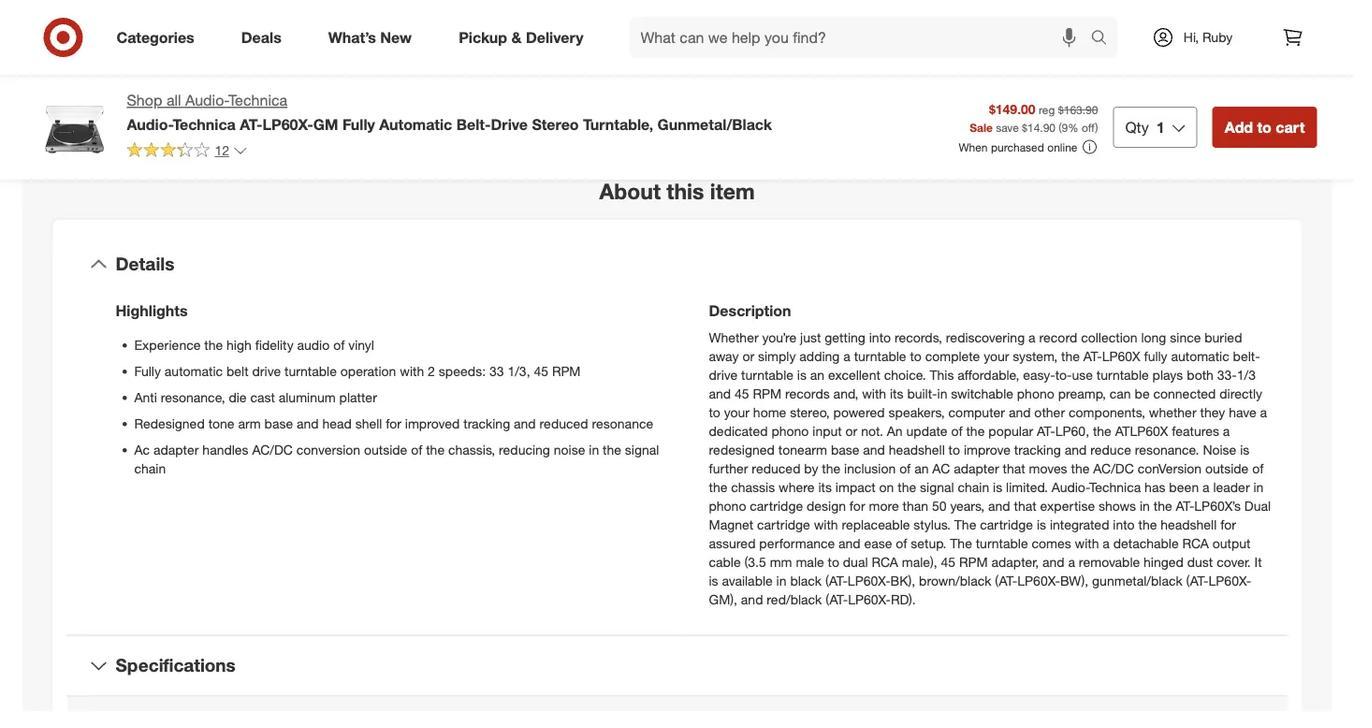 Task type: locate. For each thing, give the bounding box(es) containing it.
redesigned
[[709, 441, 775, 458]]

adapter inside ac adapter handles ac/dc conversion outside of the chassis, reducing noise in the signal chain
[[154, 441, 199, 458]]

whether
[[709, 329, 759, 346]]

0 vertical spatial rca
[[1183, 535, 1209, 551]]

0 horizontal spatial your
[[724, 404, 750, 420]]

1 vertical spatial headshell
[[1161, 516, 1217, 533]]

at- up use
[[1084, 348, 1102, 364]]

0 vertical spatial the
[[955, 516, 977, 533]]

adapter down redesigned
[[154, 441, 199, 458]]

lp60x- down dual
[[848, 572, 891, 589]]

to inside button
[[1258, 118, 1272, 136]]

input
[[813, 423, 842, 439]]

2 vertical spatial 45
[[941, 554, 956, 570]]

chassis,
[[448, 441, 495, 458]]

the down improved
[[426, 441, 445, 458]]

lp60x- down adapter,
[[1018, 572, 1061, 589]]

0 horizontal spatial signal
[[625, 441, 659, 458]]

of right inclusion
[[900, 460, 911, 477]]

outside up leader
[[1206, 460, 1249, 477]]

is up "comes"
[[1037, 516, 1047, 533]]

0 horizontal spatial ac/dc
[[252, 441, 293, 458]]

lp60x- down cover.
[[1209, 572, 1252, 589]]

hi,
[[1184, 29, 1199, 45]]

2 horizontal spatial for
[[1221, 516, 1236, 533]]

into right getting
[[869, 329, 891, 346]]

1 vertical spatial signal
[[920, 479, 954, 495]]

gm
[[313, 115, 338, 133]]

just
[[800, 329, 821, 346]]

1 horizontal spatial fully
[[343, 115, 375, 133]]

all
[[167, 91, 181, 110]]

choice.
[[884, 367, 926, 383]]

1 horizontal spatial its
[[890, 385, 904, 402]]

0 horizontal spatial tracking
[[464, 415, 510, 432]]

1 vertical spatial or
[[846, 423, 858, 439]]

tracking up moves
[[1015, 441, 1061, 458]]

1 vertical spatial into
[[1113, 516, 1135, 533]]

resonance.
[[1135, 441, 1200, 458]]

chassis
[[731, 479, 775, 495]]

1 horizontal spatial base
[[831, 441, 860, 458]]

deals
[[241, 28, 282, 46]]

1 horizontal spatial reduced
[[752, 460, 801, 477]]

lp60x
[[1102, 348, 1141, 364]]

to up ac
[[949, 441, 960, 458]]

0 horizontal spatial rpm
[[552, 363, 581, 379]]

1 vertical spatial base
[[831, 441, 860, 458]]

automatic up the resonance,
[[165, 363, 223, 379]]

popular
[[989, 423, 1034, 439]]

shop
[[127, 91, 162, 110]]

sale
[[970, 120, 993, 134]]

1 horizontal spatial outside
[[1206, 460, 1249, 477]]

an left ac
[[915, 460, 929, 477]]

ac/dc inside ac adapter handles ac/dc conversion outside of the chassis, reducing noise in the signal chain
[[252, 441, 293, 458]]

45 right 1/3,
[[534, 363, 549, 379]]

adapter down improve
[[954, 460, 999, 477]]

0 vertical spatial an
[[811, 367, 825, 383]]

your up dedicated
[[724, 404, 750, 420]]

0 horizontal spatial phono
[[709, 498, 747, 514]]

the down years,
[[955, 516, 977, 533]]

with up the powered
[[862, 385, 887, 402]]

1 vertical spatial ac/dc
[[1094, 460, 1134, 477]]

1 horizontal spatial 45
[[735, 385, 749, 402]]

1
[[1157, 118, 1165, 136]]

technica inside description whether you're just getting into records, rediscovering a record collection long since buried away or simply adding a turntable to complete your system, the at-lp60x fully automatic belt- drive turntable is an excellent choice. this affordable, easy-to-use turntable plays both 33-1/3 and 45 rpm records and, with its built-in switchable phono preamp, can be connected directly to your home stereo, powered speakers, computer and other components, whether they have a dedicated phono input or not. an update of the popular at-lp60, the atlp60x features a redesigned tonearm base and headshell to improve tracking and reduce resonance. noise is further reduced by the inclusion of an ac adapter that moves the ac/dc conversion outside of the chassis where its impact on the signal chain is limited. audio-technica has been a leader in phono cartridge design for more than 50 years, and that expertise shows in the at-lp60x's dual magnet cartridge with replaceable stylus. the cartridge is integrated into the headshell for assured performance and ease of setup. the turntable comes with a detachable rca output cable (3.5 mm male to dual rca male), 45 rpm adapter, and a removable hinged dust cover. it is available in black (at-lp60x-bk), brown/black (at-lp60x-bw), gunmetal/black (at-lp60x- gm), and red/black (at-lp60x-rd).
[[1090, 479, 1141, 495]]

0 vertical spatial ac/dc
[[252, 441, 293, 458]]

2 horizontal spatial phono
[[1017, 385, 1055, 402]]

1 horizontal spatial your
[[984, 348, 1010, 364]]

1 horizontal spatial or
[[846, 423, 858, 439]]

add
[[1225, 118, 1254, 136]]

in down mm
[[777, 572, 787, 589]]

cart
[[1276, 118, 1305, 136]]

system,
[[1013, 348, 1058, 364]]

moves
[[1029, 460, 1068, 477]]

audio- up "expertise" on the bottom of page
[[1052, 479, 1090, 495]]

of down computer
[[952, 423, 963, 439]]

where
[[779, 479, 815, 495]]

speakers,
[[889, 404, 945, 420]]

the up to-
[[1062, 348, 1080, 364]]

into down shows
[[1113, 516, 1135, 533]]

45
[[534, 363, 549, 379], [735, 385, 749, 402], [941, 554, 956, 570]]

anti resonance, die cast aluminum platter
[[134, 389, 377, 405]]

ruby
[[1203, 29, 1233, 45]]

turntable up adapter,
[[976, 535, 1028, 551]]

directly
[[1220, 385, 1263, 402]]

1 horizontal spatial drive
[[709, 367, 738, 383]]

ac/dc inside description whether you're just getting into records, rediscovering a record collection long since buried away or simply adding a turntable to complete your system, the at-lp60x fully automatic belt- drive turntable is an excellent choice. this affordable, easy-to-use turntable plays both 33-1/3 and 45 rpm records and, with its built-in switchable phono preamp, can be connected directly to your home stereo, powered speakers, computer and other components, whether they have a dedicated phono input or not. an update of the popular at-lp60, the atlp60x features a redesigned tonearm base and headshell to improve tracking and reduce resonance. noise is further reduced by the inclusion of an ac adapter that moves the ac/dc conversion outside of the chassis where its impact on the signal chain is limited. audio-technica has been a leader in phono cartridge design for more than 50 years, and that expertise shows in the at-lp60x's dual magnet cartridge with replaceable stylus. the cartridge is integrated into the headshell for assured performance and ease of setup. the turntable comes with a detachable rca output cable (3.5 mm male to dual rca male), 45 rpm adapter, and a removable hinged dust cover. it is available in black (at-lp60x-bk), brown/black (at-lp60x-bw), gunmetal/black (at-lp60x- gm), and red/black (at-lp60x-rd).
[[1094, 460, 1134, 477]]

base
[[265, 415, 293, 432], [831, 441, 860, 458]]

belt
[[226, 363, 249, 379]]

1 horizontal spatial tracking
[[1015, 441, 1061, 458]]

of inside ac adapter handles ac/dc conversion outside of the chassis, reducing noise in the signal chain
[[411, 441, 422, 458]]

improved
[[405, 415, 460, 432]]

when purchased online
[[959, 140, 1078, 154]]

1 horizontal spatial automatic
[[1172, 348, 1230, 364]]

by
[[804, 460, 819, 477]]

ac/dc down reduce
[[1094, 460, 1134, 477]]

rpm up brown/black
[[960, 554, 988, 570]]

0 horizontal spatial or
[[743, 348, 755, 364]]

the down computer
[[967, 423, 985, 439]]

0 vertical spatial tracking
[[464, 415, 510, 432]]

to left dual
[[828, 554, 840, 570]]

0 vertical spatial adapter
[[154, 441, 199, 458]]

0 vertical spatial fully
[[343, 115, 375, 133]]

turntable
[[854, 348, 907, 364], [285, 363, 337, 379], [741, 367, 794, 383], [1097, 367, 1149, 383], [976, 535, 1028, 551]]

components,
[[1069, 404, 1146, 420]]

0 vertical spatial rpm
[[552, 363, 581, 379]]

description
[[709, 302, 791, 320]]

rca down ease
[[872, 554, 899, 570]]

1 horizontal spatial chain
[[958, 479, 990, 495]]

(
[[1059, 120, 1062, 134]]

automatic
[[1172, 348, 1230, 364], [165, 363, 223, 379]]

1 vertical spatial adapter
[[954, 460, 999, 477]]

1 vertical spatial for
[[850, 498, 866, 514]]

advertisement region
[[700, 26, 1318, 97]]

1 vertical spatial chain
[[958, 479, 990, 495]]

1 horizontal spatial audio-
[[185, 91, 228, 110]]

45 up dedicated
[[735, 385, 749, 402]]

in down has
[[1140, 498, 1150, 514]]

1 vertical spatial phono
[[772, 423, 809, 439]]

rd).
[[891, 591, 916, 608]]

of
[[333, 337, 345, 353], [952, 423, 963, 439], [411, 441, 422, 458], [900, 460, 911, 477], [1253, 460, 1264, 477], [896, 535, 908, 551]]

reduced inside description whether you're just getting into records, rediscovering a record collection long since buried away or simply adding a turntable to complete your system, the at-lp60x fully automatic belt- drive turntable is an excellent choice. this affordable, easy-to-use turntable plays both 33-1/3 and 45 rpm records and, with its built-in switchable phono preamp, can be connected directly to your home stereo, powered speakers, computer and other components, whether they have a dedicated phono input or not. an update of the popular at-lp60, the atlp60x features a redesigned tonearm base and headshell to improve tracking and reduce resonance. noise is further reduced by the inclusion of an ac adapter that moves the ac/dc conversion outside of the chassis where its impact on the signal chain is limited. audio-technica has been a leader in phono cartridge design for more than 50 years, and that expertise shows in the at-lp60x's dual magnet cartridge with replaceable stylus. the cartridge is integrated into the headshell for assured performance and ease of setup. the turntable comes with a detachable rca output cable (3.5 mm male to dual rca male), 45 rpm adapter, and a removable hinged dust cover. it is available in black (at-lp60x-bk), brown/black (at-lp60x-bw), gunmetal/black (at-lp60x- gm), and red/black (at-lp60x-rd).
[[752, 460, 801, 477]]

0 vertical spatial that
[[1003, 460, 1026, 477]]

audio- right all
[[185, 91, 228, 110]]

fully
[[343, 115, 375, 133], [134, 363, 161, 379]]

1 vertical spatial that
[[1014, 498, 1037, 514]]

its up design
[[819, 479, 832, 495]]

belt-
[[457, 115, 491, 133]]

anti
[[134, 389, 157, 405]]

1 vertical spatial rpm
[[753, 385, 782, 402]]

and up popular
[[1009, 404, 1031, 420]]

the
[[204, 337, 223, 353], [1062, 348, 1080, 364], [967, 423, 985, 439], [1093, 423, 1112, 439], [426, 441, 445, 458], [603, 441, 622, 458], [822, 460, 841, 477], [1071, 460, 1090, 477], [709, 479, 728, 495], [898, 479, 917, 495], [1154, 498, 1173, 514], [1139, 516, 1157, 533]]

50
[[932, 498, 947, 514]]

adapter
[[154, 441, 199, 458], [954, 460, 999, 477]]

rca up dust
[[1183, 535, 1209, 551]]

phono down 'easy-'
[[1017, 385, 1055, 402]]

base down input
[[831, 441, 860, 458]]

tracking up chassis,
[[464, 415, 510, 432]]

leader
[[1214, 479, 1250, 495]]

drive down away
[[709, 367, 738, 383]]

what's new
[[328, 28, 412, 46]]

0 vertical spatial outside
[[364, 441, 408, 458]]

2 vertical spatial for
[[1221, 516, 1236, 533]]

this
[[930, 367, 954, 383]]

automatic inside description whether you're just getting into records, rediscovering a record collection long since buried away or simply adding a turntable to complete your system, the at-lp60x fully automatic belt- drive turntable is an excellent choice. this affordable, easy-to-use turntable plays both 33-1/3 and 45 rpm records and, with its built-in switchable phono preamp, can be connected directly to your home stereo, powered speakers, computer and other components, whether they have a dedicated phono input or not. an update of the popular at-lp60, the atlp60x features a redesigned tonearm base and headshell to improve tracking and reduce resonance. noise is further reduced by the inclusion of an ac adapter that moves the ac/dc conversion outside of the chassis where its impact on the signal chain is limited. audio-technica has been a leader in phono cartridge design for more than 50 years, and that expertise shows in the at-lp60x's dual magnet cartridge with replaceable stylus. the cartridge is integrated into the headshell for assured performance and ease of setup. the turntable comes with a detachable rca output cable (3.5 mm male to dual rca male), 45 rpm adapter, and a removable hinged dust cover. it is available in black (at-lp60x-bk), brown/black (at-lp60x-bw), gunmetal/black (at-lp60x- gm), and red/black (at-lp60x-rd).
[[1172, 348, 1230, 364]]

reduced up 'where'
[[752, 460, 801, 477]]

other
[[1035, 404, 1065, 420]]

for down impact
[[850, 498, 866, 514]]

1 horizontal spatial rpm
[[753, 385, 782, 402]]

at- up 12 link
[[240, 115, 263, 133]]

magnet
[[709, 516, 754, 533]]

2 horizontal spatial audio-
[[1052, 479, 1090, 495]]

1 horizontal spatial adapter
[[954, 460, 999, 477]]

45 up brown/black
[[941, 554, 956, 570]]

of right ease
[[896, 535, 908, 551]]

cartridge
[[750, 498, 803, 514], [757, 516, 810, 533], [980, 516, 1034, 533]]

not.
[[861, 423, 884, 439]]

of left vinyl
[[333, 337, 345, 353]]

0 horizontal spatial for
[[386, 415, 402, 432]]

1 vertical spatial rca
[[872, 554, 899, 570]]

detachable
[[1114, 535, 1179, 551]]

33-
[[1218, 367, 1237, 383]]

atlp60x
[[1116, 423, 1169, 439]]

qty 1
[[1126, 118, 1165, 136]]

1 vertical spatial reduced
[[752, 460, 801, 477]]

1 horizontal spatial signal
[[920, 479, 954, 495]]

item
[[710, 178, 755, 204]]

0 horizontal spatial automatic
[[165, 363, 223, 379]]

1 horizontal spatial into
[[1113, 516, 1135, 533]]

and
[[709, 385, 731, 402], [1009, 404, 1031, 420], [297, 415, 319, 432], [514, 415, 536, 432], [863, 441, 885, 458], [1065, 441, 1087, 458], [989, 498, 1011, 514], [839, 535, 861, 551], [1043, 554, 1065, 570], [741, 591, 763, 608]]

base right arm
[[265, 415, 293, 432]]

0 vertical spatial phono
[[1017, 385, 1055, 402]]

rpm right 1/3,
[[552, 363, 581, 379]]

for up output
[[1221, 516, 1236, 533]]

0 vertical spatial signal
[[625, 441, 659, 458]]

drive up cast
[[252, 363, 281, 379]]

to-
[[1056, 367, 1072, 383]]

headshell down update
[[889, 441, 945, 458]]

vinyl
[[348, 337, 374, 353]]

0 horizontal spatial into
[[869, 329, 891, 346]]

in inside ac adapter handles ac/dc conversion outside of the chassis, reducing noise in the signal chain
[[589, 441, 599, 458]]

and down "comes"
[[1043, 554, 1065, 570]]

1 vertical spatial technica
[[173, 115, 236, 133]]

1 horizontal spatial headshell
[[1161, 516, 1217, 533]]

about
[[599, 178, 661, 204]]

0 horizontal spatial reduced
[[540, 415, 589, 432]]

your up affordable,
[[984, 348, 1010, 364]]

headshell
[[889, 441, 945, 458], [1161, 516, 1217, 533]]

chain up years,
[[958, 479, 990, 495]]

audio- down shop
[[127, 115, 173, 133]]

0 horizontal spatial fully
[[134, 363, 161, 379]]

1/3
[[1237, 367, 1256, 383]]

1 vertical spatial fully
[[134, 363, 161, 379]]

a up system,
[[1029, 329, 1036, 346]]

2 vertical spatial audio-
[[1052, 479, 1090, 495]]

and down the "lp60,"
[[1065, 441, 1087, 458]]

0 horizontal spatial 45
[[534, 363, 549, 379]]

on
[[880, 479, 894, 495]]

14.90
[[1028, 120, 1056, 134]]

dedicated
[[709, 423, 768, 439]]

1 horizontal spatial rca
[[1183, 535, 1209, 551]]

in up the dual
[[1254, 479, 1264, 495]]

0 vertical spatial base
[[265, 415, 293, 432]]

1 vertical spatial outside
[[1206, 460, 1249, 477]]

can
[[1110, 385, 1131, 402]]

its down choice. at the bottom right of the page
[[890, 385, 904, 402]]

1 vertical spatial an
[[915, 460, 929, 477]]

2 vertical spatial phono
[[709, 498, 747, 514]]

the down further
[[709, 479, 728, 495]]

of down improved
[[411, 441, 422, 458]]

shows
[[1099, 498, 1137, 514]]

0 horizontal spatial base
[[265, 415, 293, 432]]

fully right gm
[[343, 115, 375, 133]]

0 horizontal spatial audio-
[[127, 115, 173, 133]]

an down adding
[[811, 367, 825, 383]]

tracking
[[464, 415, 510, 432], [1015, 441, 1061, 458]]

0 vertical spatial your
[[984, 348, 1010, 364]]

1 horizontal spatial ac/dc
[[1094, 460, 1134, 477]]

1/3,
[[508, 363, 530, 379]]

lp60x-
[[263, 115, 313, 133], [848, 572, 891, 589], [1018, 572, 1061, 589], [1209, 572, 1252, 589], [848, 591, 891, 608]]

outside down redesigned tone arm base and head shell for improved tracking and reduced resonance
[[364, 441, 408, 458]]

is up records
[[797, 367, 807, 383]]

built-
[[907, 385, 938, 402]]

add to cart button
[[1213, 107, 1318, 148]]

0 horizontal spatial adapter
[[154, 441, 199, 458]]

and down aluminum
[[297, 415, 319, 432]]

replaceable
[[842, 516, 910, 533]]

or down the powered
[[846, 423, 858, 439]]

0 vertical spatial into
[[869, 329, 891, 346]]

outside inside ac adapter handles ac/dc conversion outside of the chassis, reducing noise in the signal chain
[[364, 441, 408, 458]]

plays
[[1153, 367, 1184, 383]]

0 vertical spatial or
[[743, 348, 755, 364]]

ac/dc down arm
[[252, 441, 293, 458]]

What can we help you find? suggestions appear below search field
[[630, 17, 1096, 58]]

and down away
[[709, 385, 731, 402]]

the down resonance
[[603, 441, 622, 458]]

1 vertical spatial tracking
[[1015, 441, 1061, 458]]

pickup
[[459, 28, 507, 46]]

to right "add"
[[1258, 118, 1272, 136]]

turntable down lp60x
[[1097, 367, 1149, 383]]

0 horizontal spatial headshell
[[889, 441, 945, 458]]

fully up anti
[[134, 363, 161, 379]]

audio-
[[185, 91, 228, 110], [127, 115, 173, 133], [1052, 479, 1090, 495]]

and down available
[[741, 591, 763, 608]]

the right setup.
[[950, 535, 972, 551]]

2 vertical spatial technica
[[1090, 479, 1141, 495]]

1 horizontal spatial an
[[915, 460, 929, 477]]

into
[[869, 329, 891, 346], [1113, 516, 1135, 533]]

long
[[1142, 329, 1167, 346]]

9
[[1062, 120, 1068, 134]]

rca
[[1183, 535, 1209, 551], [872, 554, 899, 570]]

2 vertical spatial rpm
[[960, 554, 988, 570]]

0 horizontal spatial its
[[819, 479, 832, 495]]

what's new link
[[312, 17, 435, 58]]

0 horizontal spatial outside
[[364, 441, 408, 458]]

cartridge down 'where'
[[750, 498, 803, 514]]

off
[[1082, 120, 1095, 134]]



Task type: vqa. For each thing, say whether or not it's contained in the screenshot.
Specifications
yes



Task type: describe. For each thing, give the bounding box(es) containing it.
buried
[[1205, 329, 1243, 346]]

at- down other
[[1037, 423, 1056, 439]]

bk),
[[891, 572, 916, 589]]

add to cart
[[1225, 118, 1305, 136]]

lp60,
[[1056, 423, 1090, 439]]

chain inside description whether you're just getting into records, rediscovering a record collection long since buried away or simply adding a turntable to complete your system, the at-lp60x fully automatic belt- drive turntable is an excellent choice. this affordable, easy-to-use turntable plays both 33-1/3 and 45 rpm records and, with its built-in switchable phono preamp, can be connected directly to your home stereo, powered speakers, computer and other components, whether they have a dedicated phono input or not. an update of the popular at-lp60, the atlp60x features a redesigned tonearm base and headshell to improve tracking and reduce resonance. noise is further reduced by the inclusion of an ac adapter that moves the ac/dc conversion outside of the chassis where its impact on the signal chain is limited. audio-technica has been a leader in phono cartridge design for more than 50 years, and that expertise shows in the at-lp60x's dual magnet cartridge with replaceable stylus. the cartridge is integrated into the headshell for assured performance and ease of setup. the turntable comes with a detachable rca output cable (3.5 mm male to dual rca male), 45 rpm adapter, and a removable hinged dust cover. it is available in black (at-lp60x-bk), brown/black (at-lp60x-bw), gunmetal/black (at-lp60x- gm), and red/black (at-lp60x-rd).
[[958, 479, 990, 495]]

dual
[[1245, 498, 1271, 514]]

red/black
[[767, 591, 822, 608]]

to up dedicated
[[709, 404, 721, 420]]

this
[[667, 178, 704, 204]]

collection
[[1081, 329, 1138, 346]]

2 horizontal spatial 45
[[941, 554, 956, 570]]

lp60x- inside shop all audio-technica audio-technica at-lp60x-gm fully automatic belt-drive stereo turntable, gunmetal/black
[[263, 115, 313, 133]]

(3.5
[[745, 554, 766, 570]]

with left '2'
[[400, 363, 424, 379]]

gm),
[[709, 591, 738, 608]]

a right have
[[1261, 404, 1268, 420]]

with down design
[[814, 516, 838, 533]]

simply
[[758, 348, 796, 364]]

0 vertical spatial for
[[386, 415, 402, 432]]

audio- inside description whether you're just getting into records, rediscovering a record collection long since buried away or simply adding a turntable to complete your system, the at-lp60x fully automatic belt- drive turntable is an excellent choice. this affordable, easy-to-use turntable plays both 33-1/3 and 45 rpm records and, with its built-in switchable phono preamp, can be connected directly to your home stereo, powered speakers, computer and other components, whether they have a dedicated phono input or not. an update of the popular at-lp60, the atlp60x features a redesigned tonearm base and headshell to improve tracking and reduce resonance. noise is further reduced by the inclusion of an ac adapter that moves the ac/dc conversion outside of the chassis where its impact on the signal chain is limited. audio-technica has been a leader in phono cartridge design for more than 50 years, and that expertise shows in the at-lp60x's dual magnet cartridge with replaceable stylus. the cartridge is integrated into the headshell for assured performance and ease of setup. the turntable comes with a detachable rca output cable (3.5 mm male to dual rca male), 45 rpm adapter, and a removable hinged dust cover. it is available in black (at-lp60x-bk), brown/black (at-lp60x-bw), gunmetal/black (at-lp60x- gm), and red/black (at-lp60x-rd).
[[1052, 479, 1090, 495]]

1 vertical spatial its
[[819, 479, 832, 495]]

1 vertical spatial audio-
[[127, 115, 173, 133]]

signal inside ac adapter handles ac/dc conversion outside of the chassis, reducing noise in the signal chain
[[625, 441, 659, 458]]

audio
[[297, 337, 330, 353]]

)
[[1095, 120, 1098, 134]]

they
[[1201, 404, 1226, 420]]

hi, ruby
[[1184, 29, 1233, 45]]

and up dual
[[839, 535, 861, 551]]

0 vertical spatial audio-
[[185, 91, 228, 110]]

lp60x's
[[1195, 498, 1241, 514]]

cartridge up performance
[[757, 516, 810, 533]]

turntable up choice. at the bottom right of the page
[[854, 348, 907, 364]]

is right noise
[[1241, 441, 1250, 458]]

with down integrated
[[1075, 535, 1099, 551]]

is up gm),
[[709, 572, 719, 589]]

what's
[[328, 28, 376, 46]]

since
[[1170, 329, 1201, 346]]

the right moves
[[1071, 460, 1090, 477]]

image of audio-technica at-lp60x-gm fully automatic belt-drive stereo turntable, gunmetal/black image
[[37, 90, 112, 165]]

about this item
[[599, 178, 755, 204]]

qty
[[1126, 118, 1149, 136]]

12
[[215, 142, 229, 159]]

image gallery element
[[37, 0, 655, 138]]

shell
[[355, 415, 382, 432]]

experience the high fidelity audio of vinyl
[[134, 337, 374, 353]]

hinged
[[1144, 554, 1184, 570]]

fidelity
[[255, 337, 294, 353]]

is left limited.
[[993, 479, 1003, 495]]

specifications
[[116, 655, 236, 676]]

resonance
[[592, 415, 654, 432]]

die
[[229, 389, 247, 405]]

adapter inside description whether you're just getting into records, rediscovering a record collection long since buried away or simply adding a turntable to complete your system, the at-lp60x fully automatic belt- drive turntable is an excellent choice. this affordable, easy-to-use turntable plays both 33-1/3 and 45 rpm records and, with its built-in switchable phono preamp, can be connected directly to your home stereo, powered speakers, computer and other components, whether they have a dedicated phono input or not. an update of the popular at-lp60, the atlp60x features a redesigned tonearm base and headshell to improve tracking and reduce resonance. noise is further reduced by the inclusion of an ac adapter that moves the ac/dc conversion outside of the chassis where its impact on the signal chain is limited. audio-technica has been a leader in phono cartridge design for more than 50 years, and that expertise shows in the at-lp60x's dual magnet cartridge with replaceable stylus. the cartridge is integrated into the headshell for assured performance and ease of setup. the turntable comes with a detachable rca output cable (3.5 mm male to dual rca male), 45 rpm adapter, and a removable hinged dust cover. it is available in black (at-lp60x-bk), brown/black (at-lp60x-bw), gunmetal/black (at-lp60x- gm), and red/black (at-lp60x-rd).
[[954, 460, 999, 477]]

turntable down the audio
[[285, 363, 337, 379]]

belt-
[[1233, 348, 1261, 364]]

the right by
[[822, 460, 841, 477]]

whether
[[1149, 404, 1197, 420]]

and right years,
[[989, 498, 1011, 514]]

0 horizontal spatial an
[[811, 367, 825, 383]]

an
[[887, 423, 903, 439]]

home
[[753, 404, 787, 420]]

search
[[1083, 30, 1128, 48]]

ac
[[134, 441, 150, 458]]

years,
[[951, 498, 985, 514]]

tracking inside description whether you're just getting into records, rediscovering a record collection long since buried away or simply adding a turntable to complete your system, the at-lp60x fully automatic belt- drive turntable is an excellent choice. this affordable, easy-to-use turntable plays both 33-1/3 and 45 rpm records and, with its built-in switchable phono preamp, can be connected directly to your home stereo, powered speakers, computer and other components, whether they have a dedicated phono input or not. an update of the popular at-lp60, the atlp60x features a redesigned tonearm base and headshell to improve tracking and reduce resonance. noise is further reduced by the inclusion of an ac adapter that moves the ac/dc conversion outside of the chassis where its impact on the signal chain is limited. audio-technica has been a leader in phono cartridge design for more than 50 years, and that expertise shows in the at-lp60x's dual magnet cartridge with replaceable stylus. the cartridge is integrated into the headshell for assured performance and ease of setup. the turntable comes with a detachable rca output cable (3.5 mm male to dual rca male), 45 rpm adapter, and a removable hinged dust cover. it is available in black (at-lp60x-bk), brown/black (at-lp60x-bw), gunmetal/black (at-lp60x- gm), and red/black (at-lp60x-rd).
[[1015, 441, 1061, 458]]

inclusion
[[844, 460, 896, 477]]

0 vertical spatial technica
[[228, 91, 288, 110]]

switchable
[[951, 385, 1014, 402]]

tonearm
[[779, 441, 828, 458]]

categories link
[[101, 17, 218, 58]]

0 vertical spatial headshell
[[889, 441, 945, 458]]

adding
[[800, 348, 840, 364]]

search button
[[1083, 17, 1128, 62]]

photo
[[528, 12, 567, 30]]

1 horizontal spatial for
[[850, 498, 866, 514]]

1 horizontal spatial phono
[[772, 423, 809, 439]]

pickup & delivery link
[[443, 17, 607, 58]]

features
[[1172, 423, 1220, 439]]

signal inside description whether you're just getting into records, rediscovering a record collection long since buried away or simply adding a turntable to complete your system, the at-lp60x fully automatic belt- drive turntable is an excellent choice. this affordable, easy-to-use turntable plays both 33-1/3 and 45 rpm records and, with its built-in switchable phono preamp, can be connected directly to your home stereo, powered speakers, computer and other components, whether they have a dedicated phono input or not. an update of the popular at-lp60, the atlp60x features a redesigned tonearm base and headshell to improve tracking and reduce resonance. noise is further reduced by the inclusion of an ac adapter that moves the ac/dc conversion outside of the chassis where its impact on the signal chain is limited. audio-technica has been a leader in phono cartridge design for more than 50 years, and that expertise shows in the at-lp60x's dual magnet cartridge with replaceable stylus. the cartridge is integrated into the headshell for assured performance and ease of setup. the turntable comes with a detachable rca output cable (3.5 mm male to dual rca male), 45 rpm adapter, and a removable hinged dust cover. it is available in black (at-lp60x-bk), brown/black (at-lp60x-bw), gunmetal/black (at-lp60x- gm), and red/black (at-lp60x-rd).
[[920, 479, 954, 495]]

brown/black
[[919, 572, 992, 589]]

dual
[[843, 554, 868, 570]]

been
[[1170, 479, 1199, 495]]

comes
[[1032, 535, 1072, 551]]

$149.00 reg $163.90 sale save $ 14.90 ( 9 % off )
[[970, 101, 1098, 134]]

gunmetal/black
[[1093, 572, 1183, 589]]

and down not.
[[863, 441, 885, 458]]

12 link
[[127, 141, 248, 163]]

it
[[1255, 554, 1263, 570]]

base inside description whether you're just getting into records, rediscovering a record collection long since buried away or simply adding a turntable to complete your system, the at-lp60x fully automatic belt- drive turntable is an excellent choice. this affordable, easy-to-use turntable plays both 33-1/3 and 45 rpm records and, with its built-in switchable phono preamp, can be connected directly to your home stereo, powered speakers, computer and other components, whether they have a dedicated phono input or not. an update of the popular at-lp60, the atlp60x features a redesigned tonearm base and headshell to improve tracking and reduce resonance. noise is further reduced by the inclusion of an ac adapter that moves the ac/dc conversion outside of the chassis where its impact on the signal chain is limited. audio-technica has been a leader in phono cartridge design for more than 50 years, and that expertise shows in the at-lp60x's dual magnet cartridge with replaceable stylus. the cartridge is integrated into the headshell for assured performance and ease of setup. the turntable comes with a detachable rca output cable (3.5 mm male to dual rca male), 45 rpm adapter, and a removable hinged dust cover. it is available in black (at-lp60x-bk), brown/black (at-lp60x-bw), gunmetal/black (at-lp60x- gm), and red/black (at-lp60x-rd).
[[831, 441, 860, 458]]

design
[[807, 498, 846, 514]]

cartridge up adapter,
[[980, 516, 1034, 533]]

$149.00
[[989, 101, 1036, 117]]

0 vertical spatial its
[[890, 385, 904, 402]]

and up reducing
[[514, 415, 536, 432]]

0 vertical spatial reduced
[[540, 415, 589, 432]]

a up lp60x's
[[1203, 479, 1210, 495]]

rediscovering
[[946, 329, 1025, 346]]

to down records,
[[910, 348, 922, 364]]

have
[[1229, 404, 1257, 420]]

purchased
[[991, 140, 1045, 154]]

lp60x- down bk), at the right bottom of page
[[848, 591, 891, 608]]

the left high
[[204, 337, 223, 353]]

$
[[1022, 120, 1028, 134]]

the down components,
[[1093, 423, 1112, 439]]

upload photo button
[[429, 1, 579, 42]]

head
[[322, 415, 352, 432]]

tone
[[208, 415, 234, 432]]

1 vertical spatial the
[[950, 535, 972, 551]]

chain inside ac adapter handles ac/dc conversion outside of the chassis, reducing noise in the signal chain
[[134, 460, 166, 477]]

0 vertical spatial 45
[[534, 363, 549, 379]]

details button
[[67, 235, 1288, 294]]

0 horizontal spatial drive
[[252, 363, 281, 379]]

the up detachable
[[1139, 516, 1157, 533]]

fully inside shop all audio-technica audio-technica at-lp60x-gm fully automatic belt-drive stereo turntable, gunmetal/black
[[343, 115, 375, 133]]

1 vertical spatial 45
[[735, 385, 749, 402]]

noise
[[554, 441, 585, 458]]

cast
[[250, 389, 275, 405]]

at- down been at the bottom right
[[1176, 498, 1195, 514]]

stylus.
[[914, 516, 951, 533]]

turntable down the simply on the right of the page
[[741, 367, 794, 383]]

than
[[903, 498, 929, 514]]

audio-technica at-lp60x-gm fully automatic belt-drive stereo turntable, gunmetal/black, 4 of 5 image
[[37, 0, 338, 133]]

in down this
[[938, 385, 948, 402]]

at- inside shop all audio-technica audio-technica at-lp60x-gm fully automatic belt-drive stereo turntable, gunmetal/black
[[240, 115, 263, 133]]

ac adapter handles ac/dc conversion outside of the chassis, reducing noise in the signal chain
[[134, 441, 659, 477]]

you're
[[762, 329, 797, 346]]

records,
[[895, 329, 943, 346]]

outside inside description whether you're just getting into records, rediscovering a record collection long since buried away or simply adding a turntable to complete your system, the at-lp60x fully automatic belt- drive turntable is an excellent choice. this affordable, easy-to-use turntable plays both 33-1/3 and 45 rpm records and, with its built-in switchable phono preamp, can be connected directly to your home stereo, powered speakers, computer and other components, whether they have a dedicated phono input or not. an update of the popular at-lp60, the atlp60x features a redesigned tonearm base and headshell to improve tracking and reduce resonance. noise is further reduced by the inclusion of an ac adapter that moves the ac/dc conversion outside of the chassis where its impact on the signal chain is limited. audio-technica has been a leader in phono cartridge design for more than 50 years, and that expertise shows in the at-lp60x's dual magnet cartridge with replaceable stylus. the cartridge is integrated into the headshell for assured performance and ease of setup. the turntable comes with a detachable rca output cable (3.5 mm male to dual rca male), 45 rpm adapter, and a removable hinged dust cover. it is available in black (at-lp60x-bk), brown/black (at-lp60x-bw), gunmetal/black (at-lp60x- gm), and red/black (at-lp60x-rd).
[[1206, 460, 1249, 477]]

of up the dual
[[1253, 460, 1264, 477]]

the down has
[[1154, 498, 1173, 514]]

output
[[1213, 535, 1251, 551]]

1 vertical spatial your
[[724, 404, 750, 420]]

improve
[[964, 441, 1011, 458]]

dust
[[1188, 554, 1213, 570]]

the right on
[[898, 479, 917, 495]]

$163.90
[[1059, 103, 1098, 117]]

turntable,
[[583, 115, 654, 133]]

male
[[796, 554, 824, 570]]

2 horizontal spatial rpm
[[960, 554, 988, 570]]

%
[[1068, 120, 1079, 134]]

drive inside description whether you're just getting into records, rediscovering a record collection long since buried away or simply adding a turntable to complete your system, the at-lp60x fully automatic belt- drive turntable is an excellent choice. this affordable, easy-to-use turntable plays both 33-1/3 and 45 rpm records and, with its built-in switchable phono preamp, can be connected directly to your home stereo, powered speakers, computer and other components, whether they have a dedicated phono input or not. an update of the popular at-lp60, the atlp60x features a redesigned tonearm base and headshell to improve tracking and reduce resonance. noise is further reduced by the inclusion of an ac adapter that moves the ac/dc conversion outside of the chassis where its impact on the signal chain is limited. audio-technica has been a leader in phono cartridge design for more than 50 years, and that expertise shows in the at-lp60x's dual magnet cartridge with replaceable stylus. the cartridge is integrated into the headshell for assured performance and ease of setup. the turntable comes with a detachable rca output cable (3.5 mm male to dual rca male), 45 rpm adapter, and a removable hinged dust cover. it is available in black (at-lp60x-bk), brown/black (at-lp60x-bw), gunmetal/black (at-lp60x- gm), and red/black (at-lp60x-rd).
[[709, 367, 738, 383]]

affordable,
[[958, 367, 1020, 383]]

a up the removable
[[1103, 535, 1110, 551]]

a up bw),
[[1069, 554, 1076, 570]]

setup.
[[911, 535, 947, 551]]

adapter,
[[992, 554, 1039, 570]]

a down getting
[[844, 348, 851, 364]]

0 horizontal spatial rca
[[872, 554, 899, 570]]

fully automatic belt drive turntable operation with 2 speeds: 33 1/3, 45 rpm
[[134, 363, 581, 379]]

a up noise
[[1223, 423, 1230, 439]]

reduce
[[1091, 441, 1132, 458]]



